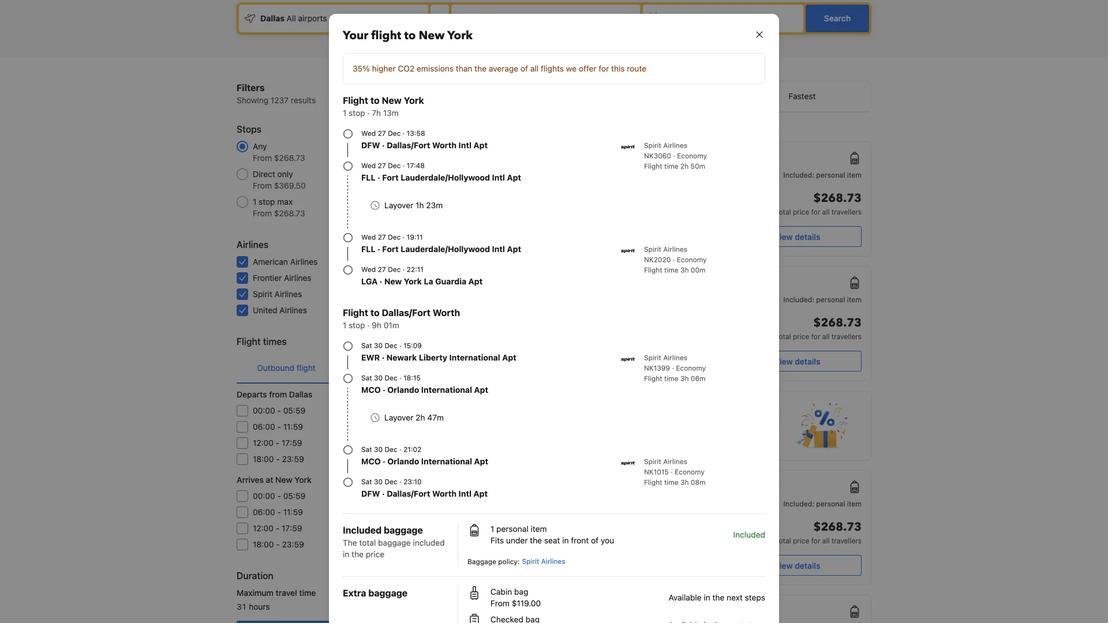 Task type: vqa. For each thing, say whether or not it's contained in the screenshot.


Task type: locate. For each thing, give the bounding box(es) containing it.
2h left 50m
[[681, 162, 689, 170]]

3 $268.73 total price for all travellers from the top
[[775, 520, 862, 545]]

2 horizontal spatial in
[[704, 593, 711, 603]]

included inside included baggage the total baggage included in the price
[[343, 525, 382, 536]]

1 17:59 from the top
[[282, 439, 302, 448]]

30 for sat 30 dec · 23:10 dfw · dallas/fort worth intl apt
[[374, 478, 383, 486]]

- for 59
[[277, 492, 281, 501]]

1 spirit airlines image from the top
[[621, 353, 635, 367]]

flight up "dallas"
[[297, 363, 316, 373]]

fll for wed 27 dec · 19:11 fll · fort lauderdale/hollywood intl apt
[[361, 245, 376, 254]]

1 12:00 from the top
[[253, 439, 274, 448]]

12:00 - 17:59 for at
[[253, 524, 302, 534]]

1 vertical spatial travellers
[[832, 333, 862, 341]]

2 18:00 from the top
[[253, 540, 274, 550]]

stop inside flight to new york 1 stop · 7h 13m
[[349, 108, 365, 118]]

flight for outbound
[[297, 363, 316, 373]]

2 fort from the top
[[382, 245, 399, 254]]

apt
[[474, 141, 488, 150], [507, 173, 521, 182], [507, 245, 521, 254], [469, 277, 483, 286], [502, 353, 517, 363], [474, 385, 489, 395], [474, 457, 489, 467], [474, 489, 488, 499]]

- for 141
[[276, 455, 280, 464]]

flight inside outbound flight button
[[297, 363, 316, 373]]

baggage right "extra"
[[369, 588, 408, 599]]

0 vertical spatial view details button
[[733, 226, 862, 247]]

2h inside spirit airlines nk3060 · economy flight time 2h 50m
[[681, 162, 689, 170]]

1 spirit airlines image from the top
[[621, 140, 635, 154]]

sat 30 dec · 15:09 ewr · newark liberty international apt
[[361, 342, 517, 363]]

wed for wed 27 dec · 19:11 fll · fort lauderdale/hollywood intl apt
[[361, 233, 376, 241]]

1 vertical spatial 05:59
[[283, 492, 306, 501]]

wed 27 dec · 19:11 fll · fort lauderdale/hollywood intl apt
[[361, 233, 521, 254]]

time for fort lauderdale/hollywood intl apt
[[665, 266, 679, 274]]

baggage policy: spirit airlines
[[468, 558, 566, 566]]

fort inside "wed 27 dec · 19:11 fll · fort lauderdale/hollywood intl apt"
[[382, 245, 399, 254]]

1 vertical spatial spirit airlines image
[[621, 244, 635, 258]]

2 06:00 - 11:59 from the top
[[253, 508, 303, 517]]

23:59 up travel
[[282, 540, 304, 550]]

2 00:00 - 05:59 from the top
[[253, 492, 306, 501]]

wed left "17:48"
[[361, 162, 376, 170]]

available
[[669, 593, 702, 603]]

2h
[[681, 162, 689, 170], [416, 413, 425, 423]]

1 vertical spatial international
[[421, 385, 472, 395]]

airlines inside spirit airlines nk3060 · economy flight time 2h 50m
[[664, 141, 688, 150]]

2 included: from the top
[[784, 296, 815, 304]]

1 vertical spatial worth
[[433, 307, 460, 318]]

2 spirit airlines image from the top
[[621, 244, 635, 258]]

bag
[[514, 587, 529, 597]]

1 12:00 - 17:59 from the top
[[253, 439, 302, 448]]

stops
[[237, 124, 262, 135]]

18:00 up duration at the bottom of the page
[[253, 540, 274, 550]]

0 horizontal spatial included
[[343, 525, 382, 536]]

· right nk1015
[[671, 468, 673, 476]]

0 vertical spatial of
[[521, 64, 528, 73]]

worth
[[432, 141, 457, 150], [433, 307, 460, 318], [432, 489, 457, 499]]

1 vertical spatial spirit airlines image
[[621, 457, 635, 471]]

layover for dallas/fort
[[385, 413, 414, 423]]

$268.73 inside any from $268.73
[[274, 153, 305, 163]]

flights
[[541, 64, 564, 73]]

1 vertical spatial 11:59
[[283, 508, 303, 517]]

· inside flight to dallas/fort worth 1 stop · 9h 01m
[[367, 321, 370, 330]]

international inside sat 30 dec · 21:02 mco · orlando international apt
[[421, 457, 472, 467]]

in right seat at the bottom of the page
[[563, 536, 569, 546]]

sat inside sat 30 dec · 18:15 mco · orlando international apt
[[361, 374, 372, 382]]

· inside spirit airlines nk1399 · economy flight time 3h 06m
[[672, 364, 674, 372]]

1 vertical spatial fll
[[361, 245, 376, 254]]

1 included: personal item from the top
[[784, 171, 862, 179]]

1 05:59 from the top
[[283, 406, 306, 416]]

spirit airlines nk1015 · economy flight time 3h 08m
[[644, 458, 706, 487]]

of left you
[[591, 536, 599, 546]]

1 vertical spatial 12:00
[[253, 524, 274, 534]]

1 wed from the top
[[361, 129, 376, 137]]

dec for wed 27 dec · 13:58 dfw · dallas/fort worth intl apt
[[388, 129, 401, 137]]

1 view details from the top
[[775, 232, 821, 242]]

newark
[[387, 353, 417, 363]]

2 11:59 from the top
[[283, 508, 303, 517]]

fll
[[361, 173, 376, 182], [361, 245, 376, 254]]

worth for wed 27 dec · 13:58 dfw · dallas/fort worth intl apt
[[432, 141, 457, 150]]

0 horizontal spatial of
[[521, 64, 528, 73]]

2 vertical spatial $268.73 total price for all travellers
[[775, 520, 862, 545]]

18:00 up at
[[253, 455, 274, 464]]

3 included: from the top
[[784, 500, 815, 508]]

worth inside wed 27 dec · 13:58 dfw · dallas/fort worth intl apt
[[432, 141, 457, 150]]

york left la
[[404, 277, 422, 286]]

12:00 up at
[[253, 439, 274, 448]]

05:59 down "dallas"
[[283, 406, 306, 416]]

your flight to new york dialog
[[315, 0, 793, 624]]

$268.73 for 1st view details button from the bottom
[[814, 520, 862, 536]]

dfw inside wed 27 dec · 13:58 dfw · dallas/fort worth intl apt
[[361, 141, 380, 150]]

0 vertical spatial view
[[775, 232, 793, 242]]

2 12:00 from the top
[[253, 524, 274, 534]]

· left "9h"
[[367, 321, 370, 330]]

2 vertical spatial included: personal item
[[784, 500, 862, 508]]

stop
[[349, 108, 365, 118], [259, 197, 275, 207], [349, 321, 365, 330]]

to inside flight to new york 1 stop · 7h 13m
[[371, 95, 380, 106]]

worth for sat 30 dec · 23:10 dfw · dallas/fort worth intl apt
[[432, 489, 457, 499]]

0 vertical spatial lga
[[672, 166, 685, 174]]

3 sat from the top
[[361, 446, 372, 454]]

item inside "1 personal item fits under the seat in front of you"
[[531, 525, 547, 534]]

3 travellers from the top
[[832, 537, 862, 545]]

worth inside sat 30 dec · 23:10 dfw · dallas/fort worth intl apt
[[432, 489, 457, 499]]

apt inside sat 30 dec · 21:02 mco · orlando international apt
[[474, 457, 489, 467]]

1 vertical spatial $268.73 total price for all travellers
[[775, 315, 862, 341]]

flight inside spirit airlines nk3060 · economy flight time 2h 50m
[[644, 162, 663, 170]]

35%
[[353, 64, 370, 73]]

dallas/fort down 23:10
[[387, 489, 430, 499]]

1 vertical spatial included:
[[784, 296, 815, 304]]

genius image
[[797, 403, 848, 449]]

time down nk1015
[[665, 479, 679, 487]]

york down co2
[[404, 95, 424, 106]]

total
[[775, 208, 791, 216], [775, 333, 791, 341], [775, 537, 791, 545]]

extra baggage
[[343, 588, 408, 599]]

new up 13m
[[382, 95, 402, 106]]

11:59 down "dallas"
[[283, 422, 303, 432]]

2 06:00 from the top
[[253, 508, 275, 517]]

22:11 inside wed 27 dec · 22:11 lga · new york la guardia apt
[[407, 266, 424, 274]]

17:59 down arrives at new york
[[282, 524, 302, 534]]

1 23:59 from the top
[[282, 455, 304, 464]]

stop for flight to dallas/fort worth
[[349, 321, 365, 330]]

from down direct
[[253, 181, 272, 191]]

1 fort from the top
[[382, 173, 399, 182]]

4 wed from the top
[[361, 266, 376, 274]]

dec left '21:02'
[[385, 446, 398, 454]]

0 vertical spatial 1237
[[271, 96, 289, 105]]

2 total from the top
[[775, 333, 791, 341]]

4 sat from the top
[[361, 478, 372, 486]]

30 up ewr
[[374, 342, 383, 350]]

141
[[423, 455, 435, 464]]

2 layover from the top
[[385, 413, 414, 423]]

sat inside sat 30 dec · 15:09 ewr · newark liberty international apt
[[361, 342, 372, 350]]

dallas/fort inside sat 30 dec · 23:10 dfw · dallas/fort worth intl apt
[[387, 489, 430, 499]]

tab list containing outbound flight
[[237, 353, 435, 385]]

spirit airlines
[[468, 238, 512, 246], [253, 290, 302, 299], [468, 363, 512, 371], [468, 514, 512, 523], [468, 567, 512, 575]]

dfw inside sat 30 dec · 23:10 dfw · dallas/fort worth intl apt
[[361, 489, 380, 499]]

23:59 up arrives at new york
[[282, 455, 304, 464]]

flight inside flight to new york 1 stop · 7h 13m
[[343, 95, 368, 106]]

than
[[456, 64, 473, 73]]

2 05:59 from the top
[[283, 492, 306, 501]]

30
[[374, 342, 383, 350], [374, 374, 383, 382], [374, 446, 383, 454], [374, 478, 383, 486]]

sat 30 dec · 18:15 mco · orlando international apt
[[361, 374, 489, 395]]

spirit airlines image for fort lauderdale/hollywood intl apt
[[621, 244, 635, 258]]

cabin
[[491, 587, 512, 597]]

lauderdale/hollywood up the 23m
[[401, 173, 490, 182]]

time left .
[[665, 162, 679, 170]]

2 details from the top
[[795, 357, 821, 366]]

economy inside spirit airlines nk1015 · economy flight time 3h 08m
[[675, 468, 705, 476]]

dec down 13m
[[388, 129, 401, 137]]

· right nk2020 at the top of page
[[673, 256, 675, 264]]

baggage
[[468, 558, 497, 566]]

0 vertical spatial spirit airlines image
[[621, 140, 635, 154]]

1 vertical spatial 06:00 - 11:59
[[253, 508, 303, 517]]

06:00 for arrives
[[253, 508, 275, 517]]

apt inside wed 27 dec · 13:58 dfw · dallas/fort worth intl apt
[[474, 141, 488, 150]]

economy up 08m
[[675, 468, 705, 476]]

1 vertical spatial stop
[[259, 197, 275, 207]]

3h left 08m
[[681, 479, 689, 487]]

dec inside sat 30 dec · 23:10 dfw · dallas/fort worth intl apt
[[385, 478, 398, 486]]

airlines inside spirit airlines nk2020 · economy flight time 3h 00m
[[664, 245, 688, 253]]

1 18:00 - 23:59 from the top
[[253, 455, 304, 464]]

1 vertical spatial lga
[[361, 277, 378, 286]]

0 vertical spatial dfw
[[361, 141, 380, 150]]

spirit airlines image
[[621, 140, 635, 154], [621, 244, 635, 258]]

dec inside sat 30 dec · 18:15 mco · orlando international apt
[[385, 374, 398, 382]]

wed 27 dec · 13:58 dfw · dallas/fort worth intl apt
[[361, 129, 488, 150]]

time inside spirit airlines nk1015 · economy flight time 3h 08m
[[665, 479, 679, 487]]

0 horizontal spatial 1237
[[271, 96, 289, 105]]

layover left 458
[[385, 413, 414, 423]]

2 mco from the top
[[361, 457, 381, 467]]

0 vertical spatial orlando
[[388, 385, 419, 395]]

0 vertical spatial 12:00
[[253, 439, 274, 448]]

international
[[449, 353, 500, 363], [421, 385, 472, 395], [421, 457, 472, 467]]

2 orlando from the top
[[388, 457, 419, 467]]

· right nk1399
[[672, 364, 674, 372]]

00:00 - 05:59 down arrives at new york
[[253, 492, 306, 501]]

0 vertical spatial baggage
[[384, 525, 423, 536]]

2 fll from the top
[[361, 245, 376, 254]]

2 00:00 from the top
[[253, 492, 275, 501]]

sat inside sat 30 dec · 21:02 mco · orlando international apt
[[361, 446, 372, 454]]

3h
[[681, 266, 689, 274], [681, 375, 689, 383], [681, 479, 689, 487]]

dallas/fort
[[387, 141, 430, 150], [382, 307, 431, 318], [387, 489, 430, 499]]

mco inside sat 30 dec · 18:15 mco · orlando international apt
[[361, 385, 381, 395]]

0 vertical spatial fort
[[382, 173, 399, 182]]

0 vertical spatial spirit airlines image
[[621, 353, 635, 367]]

0 vertical spatial 06:00
[[253, 422, 275, 432]]

in right available
[[704, 593, 711, 603]]

2 18:00 - 23:59 from the top
[[253, 540, 304, 550]]

dfw for sat 30 dec · 23:10 dfw · dallas/fort worth intl apt
[[361, 489, 380, 499]]

dallas/fort up 01m
[[382, 307, 431, 318]]

1 view from the top
[[775, 232, 793, 242]]

2 vertical spatial 3h
[[681, 479, 689, 487]]

1 $268.73 total price for all travellers from the top
[[775, 191, 862, 216]]

27 inside wed 27 dec · 22:11 lga · new york la guardia apt
[[378, 266, 386, 274]]

details
[[795, 232, 821, 242], [795, 357, 821, 366], [795, 561, 821, 571]]

1 vertical spatial of
[[591, 536, 599, 546]]

departs from dallas
[[237, 390, 312, 400]]

1 vertical spatial 12:00 - 17:59
[[253, 524, 302, 534]]

sat inside sat 30 dec · 23:10 dfw · dallas/fort worth intl apt
[[361, 478, 372, 486]]

orlando down '18:15'
[[388, 385, 419, 395]]

1 layover from the top
[[385, 201, 414, 210]]

lauderdale/hollywood inside "wed 27 dec · 19:11 fll · fort lauderdale/hollywood intl apt"
[[401, 245, 490, 254]]

1 inside the '1 stop max from $268.73'
[[253, 197, 257, 207]]

00:00 down departs from dallas
[[253, 406, 275, 416]]

view details button
[[733, 226, 862, 247], [733, 351, 862, 372], [733, 555, 862, 576]]

1 vertical spatial 22:11
[[407, 266, 424, 274]]

sat for sat 30 dec · 21:02 mco · orlando international apt
[[361, 446, 372, 454]]

spirit inside spirit airlines nk2020 · economy flight time 3h 00m
[[644, 245, 662, 253]]

1 vertical spatial view
[[775, 357, 793, 366]]

included for included baggage the total baggage included in the price
[[343, 525, 382, 536]]

worth down guardia on the left of the page
[[433, 307, 460, 318]]

dec inside wed 27 dec · 13:58 dfw · dallas/fort worth intl apt
[[388, 129, 401, 137]]

view
[[775, 232, 793, 242], [775, 357, 793, 366], [775, 561, 793, 571]]

time inside maximum travel time 31 hours
[[299, 589, 316, 598]]

1 vertical spatial 00:00 - 05:59
[[253, 492, 306, 501]]

2 vertical spatial to
[[371, 307, 380, 318]]

time down nk1399
[[665, 375, 679, 383]]

spirit airlines image for dallas/fort worth intl apt
[[621, 140, 635, 154]]

flight down nk2020 at the top of page
[[644, 266, 663, 274]]

2 17:59 from the top
[[282, 524, 302, 534]]

international down 506
[[421, 457, 472, 467]]

mco inside sat 30 dec · 21:02 mco · orlando international apt
[[361, 457, 381, 467]]

· left the 19:11
[[403, 233, 405, 241]]

· down 13m
[[382, 141, 385, 150]]

2 included: personal item from the top
[[784, 296, 862, 304]]

2 vertical spatial view details
[[775, 561, 821, 571]]

nk3060
[[644, 152, 671, 160]]

1 vertical spatial total
[[775, 333, 791, 341]]

tab list
[[237, 353, 435, 385]]

2 12:00 - 17:59 from the top
[[253, 524, 302, 534]]

· down return flight button
[[383, 385, 386, 395]]

2 vertical spatial travellers
[[832, 537, 862, 545]]

- for 132
[[277, 406, 281, 416]]

1 vertical spatial view details
[[775, 357, 821, 366]]

dallas/fort inside wed 27 dec · 13:58 dfw · dallas/fort worth intl apt
[[387, 141, 430, 150]]

0 vertical spatial stop
[[349, 108, 365, 118]]

1 vertical spatial 17:59
[[282, 524, 302, 534]]

dec left 23:10
[[385, 478, 398, 486]]

baggage for included
[[384, 525, 423, 536]]

fastest
[[789, 92, 816, 101]]

worth up the wed 27 dec · 17:48 fll · fort lauderdale/hollywood intl apt
[[432, 141, 457, 150]]

1 00:00 from the top
[[253, 406, 275, 416]]

dec for sat 30 dec · 23:10 dfw · dallas/fort worth intl apt
[[385, 478, 398, 486]]

1 horizontal spatial in
[[563, 536, 569, 546]]

3 included: personal item from the top
[[784, 500, 862, 508]]

the left next
[[713, 593, 725, 603]]

total for third view details button from the bottom of the page
[[775, 208, 791, 216]]

2 spirit airlines image from the top
[[621, 457, 635, 471]]

1 vertical spatial 18:00
[[253, 540, 274, 550]]

1 view details button from the top
[[733, 226, 862, 247]]

wed inside wed 27 dec · 22:11 lga · new york la guardia apt
[[361, 266, 376, 274]]

2 vertical spatial view
[[775, 561, 793, 571]]

- for 458
[[277, 422, 281, 432]]

economy up 00m
[[677, 256, 707, 264]]

· up newark
[[400, 342, 402, 350]]

view details for third view details button from the bottom of the page
[[775, 232, 821, 242]]

458
[[420, 422, 435, 432]]

1 vertical spatial 00:00
[[253, 492, 275, 501]]

spirit
[[644, 141, 662, 150], [468, 238, 485, 246], [644, 245, 662, 253], [253, 290, 272, 299], [644, 354, 662, 362], [468, 363, 485, 371], [644, 458, 662, 466], [468, 514, 485, 523], [522, 558, 539, 566], [468, 567, 485, 575]]

0 vertical spatial 18:00 - 23:59
[[253, 455, 304, 464]]

spirit airlines image
[[621, 353, 635, 367], [621, 457, 635, 471]]

1 total from the top
[[775, 208, 791, 216]]

intl inside wed 27 dec · 13:58 dfw · dallas/fort worth intl apt
[[459, 141, 472, 150]]

dec right .
[[701, 166, 714, 174]]

30 inside sat 30 dec · 21:02 mco · orlando international apt
[[374, 446, 383, 454]]

06:00 down at
[[253, 508, 275, 517]]

wed inside the wed 27 dec · 17:48 fll · fort lauderdale/hollywood intl apt
[[361, 162, 376, 170]]

item
[[847, 171, 862, 179], [847, 296, 862, 304], [847, 500, 862, 508], [531, 525, 547, 534]]

hours
[[249, 603, 270, 612]]

0 vertical spatial lauderdale/hollywood
[[401, 173, 490, 182]]

guardia
[[435, 277, 467, 286]]

1237 left "results"
[[271, 96, 289, 105]]

1 lauderdale/hollywood from the top
[[401, 173, 490, 182]]

0 vertical spatial dallas/fort
[[387, 141, 430, 150]]

from inside direct only from $369.50
[[253, 181, 272, 191]]

1 horizontal spatial of
[[591, 536, 599, 546]]

2 3h from the top
[[681, 375, 689, 383]]

0 vertical spatial 23:59
[[282, 455, 304, 464]]

flight inside the your flight to new york dialog
[[371, 28, 402, 44]]

dec down return flight
[[385, 374, 398, 382]]

2 wed from the top
[[361, 162, 376, 170]]

22:11 for 22:11
[[691, 482, 714, 493]]

2h left 47m at left
[[416, 413, 425, 423]]

1 fll from the top
[[361, 173, 376, 182]]

4 30 from the top
[[374, 478, 383, 486]]

apt inside sat 30 dec · 15:09 ewr · newark liberty international apt
[[502, 353, 517, 363]]

2 vertical spatial details
[[795, 561, 821, 571]]

dec left "17:48"
[[388, 162, 401, 170]]

lauderdale/hollywood up 492
[[401, 245, 490, 254]]

27 inside "wed 27 dec · 19:11 fll · fort lauderdale/hollywood intl apt"
[[378, 233, 386, 241]]

1 vertical spatial lauderdale/hollywood
[[401, 245, 490, 254]]

international for sat 30 dec · 18:15 mco · orlando international apt
[[421, 385, 472, 395]]

$268.73
[[274, 153, 305, 163], [814, 191, 862, 206], [274, 209, 305, 218], [814, 315, 862, 331], [814, 520, 862, 536]]

dec left the 19:11
[[388, 233, 401, 241]]

dec inside sat 30 dec · 15:09 ewr · newark liberty international apt
[[385, 342, 398, 350]]

23:59 for dallas
[[282, 455, 304, 464]]

1 vertical spatial to
[[371, 95, 380, 106]]

flight
[[371, 28, 402, 44], [297, 363, 316, 373], [390, 363, 409, 373]]

intl inside sat 30 dec · 23:10 dfw · dallas/fort worth intl apt
[[459, 489, 472, 499]]

· inside spirit airlines nk1015 · economy flight time 3h 08m
[[671, 468, 673, 476]]

12:00 - 17:59
[[253, 439, 302, 448], [253, 524, 302, 534]]

12:00 - 17:59 for from
[[253, 439, 302, 448]]

emissions
[[417, 64, 454, 73]]

2 vertical spatial total
[[775, 537, 791, 545]]

2 view details from the top
[[775, 357, 821, 366]]

30 for sat 30 dec · 15:09 ewr · newark liberty international apt
[[374, 342, 383, 350]]

lauderdale/hollywood for wed 27 dec · 17:48 fll · fort lauderdale/hollywood intl apt
[[401, 173, 490, 182]]

12:00 for arrives
[[253, 524, 274, 534]]

0 vertical spatial 12:00 - 17:59
[[253, 439, 302, 448]]

0 vertical spatial 18:00
[[253, 455, 274, 464]]

time for dallas/fort worth intl apt
[[665, 162, 679, 170]]

item for third view details button from the bottom of the page
[[847, 171, 862, 179]]

27 inside wed 27 dec · 13:58 dfw · dallas/fort worth intl apt
[[378, 129, 386, 137]]

wed inside "wed 27 dec · 19:11 fll · fort lauderdale/hollywood intl apt"
[[361, 233, 376, 241]]

wed up "9h"
[[361, 266, 376, 274]]

0 vertical spatial included: personal item
[[784, 171, 862, 179]]

the left seat at the bottom of the page
[[530, 536, 542, 546]]

·
[[367, 108, 370, 118], [403, 129, 405, 137], [382, 141, 385, 150], [673, 152, 676, 160], [403, 162, 405, 170], [378, 173, 380, 182], [403, 233, 405, 241], [378, 245, 380, 254], [673, 256, 675, 264], [403, 266, 405, 274], [380, 277, 382, 286], [367, 321, 370, 330], [400, 342, 402, 350], [382, 353, 385, 363], [672, 364, 674, 372], [400, 374, 402, 382], [383, 385, 386, 395], [400, 446, 402, 454], [383, 457, 386, 467], [671, 468, 673, 476], [400, 478, 402, 486], [382, 489, 385, 499]]

3 view details from the top
[[775, 561, 821, 571]]

27 left the 19:11
[[378, 233, 386, 241]]

3 total from the top
[[775, 537, 791, 545]]

american
[[253, 257, 288, 267]]

1 vertical spatial 18:00 - 23:59
[[253, 540, 304, 550]]

05:59 down arrives at new york
[[283, 492, 306, 501]]

· inside flight to new york 1 stop · 7h 13m
[[367, 108, 370, 118]]

492
[[420, 257, 435, 267]]

0 vertical spatial total
[[775, 208, 791, 216]]

spirit airlines nk3060 · economy flight time 2h 50m
[[644, 141, 707, 170]]

0 vertical spatial 2h
[[681, 162, 689, 170]]

0 vertical spatial 22:11
[[691, 153, 714, 164]]

23:10
[[404, 478, 422, 486]]

orlando inside sat 30 dec · 21:02 mco · orlando international apt
[[388, 457, 419, 467]]

1 18:00 from the top
[[253, 455, 274, 464]]

50m
[[691, 162, 706, 170]]

mco
[[361, 385, 381, 395], [361, 457, 381, 467]]

time down nk2020 at the top of page
[[665, 266, 679, 274]]

1 vertical spatial 06:00
[[253, 508, 275, 517]]

06:00 - 11:59 down arrives at new york
[[253, 508, 303, 517]]

1 30 from the top
[[374, 342, 383, 350]]

27 for wed 27 dec · 22:11 lga · new york la guardia apt
[[378, 266, 386, 274]]

liberty
[[419, 353, 447, 363]]

lga up "9h"
[[361, 277, 378, 286]]

dec for sat 30 dec · 21:02 mco · orlando international apt
[[385, 446, 398, 454]]

1 3h from the top
[[681, 266, 689, 274]]

of
[[521, 64, 528, 73], [591, 536, 599, 546]]

1 06:00 from the top
[[253, 422, 275, 432]]

1 horizontal spatial 2h
[[681, 162, 689, 170]]

- for 633
[[276, 540, 280, 550]]

27 left 492
[[378, 266, 386, 274]]

06:00
[[253, 422, 275, 432], [253, 508, 275, 517]]

3 wed from the top
[[361, 233, 376, 241]]

york inside wed 27 dec · 22:11 lga · new york la guardia apt
[[404, 277, 422, 286]]

fits
[[491, 536, 504, 546]]

1 vertical spatial 1237
[[417, 142, 435, 151]]

stop inside the '1 stop max from $268.73'
[[259, 197, 275, 207]]

00:00
[[253, 406, 275, 416], [253, 492, 275, 501]]

· left '21:02'
[[400, 446, 402, 454]]

2 30 from the top
[[374, 374, 383, 382]]

spirit airlines image for orlando international apt
[[621, 457, 635, 471]]

3h inside spirit airlines nk2020 · economy flight time 3h 00m
[[681, 266, 689, 274]]

international inside sat 30 dec · 18:15 mco · orlando international apt
[[421, 385, 472, 395]]

1 travellers from the top
[[832, 208, 862, 216]]

sat 30 dec · 23:10 dfw · dallas/fort worth intl apt
[[361, 478, 488, 499]]

1 vertical spatial layover
[[385, 413, 414, 423]]

1 11:59 from the top
[[283, 422, 303, 432]]

0 vertical spatial 11:59
[[283, 422, 303, 432]]

flight down nk1399
[[644, 375, 663, 383]]

new up the emissions
[[419, 28, 445, 44]]

baggage right total
[[378, 538, 411, 548]]

1237 down 13:58
[[417, 142, 435, 151]]

2 23:59 from the top
[[282, 540, 304, 550]]

30 inside sat 30 dec · 18:15 mco · orlando international apt
[[374, 374, 383, 382]]

2 sat from the top
[[361, 374, 372, 382]]

0 horizontal spatial 2h
[[416, 413, 425, 423]]

apt inside sat 30 dec · 18:15 mco · orlando international apt
[[474, 385, 489, 395]]

1 vertical spatial 23:59
[[282, 540, 304, 550]]

economy inside spirit airlines nk3060 · economy flight time 2h 50m
[[677, 152, 707, 160]]

0 vertical spatial in
[[563, 536, 569, 546]]

included:
[[784, 171, 815, 179], [784, 296, 815, 304], [784, 500, 815, 508]]

flight times
[[237, 336, 287, 347]]

2 vertical spatial international
[[421, 457, 472, 467]]

1 vertical spatial fort
[[382, 245, 399, 254]]

2 vertical spatial stop
[[349, 321, 365, 330]]

dec for wed 27 dec · 19:11 fll · fort lauderdale/hollywood intl apt
[[388, 233, 401, 241]]

0 vertical spatial 00:00
[[253, 406, 275, 416]]

of right average
[[521, 64, 528, 73]]

0 horizontal spatial in
[[343, 550, 350, 559]]

0 vertical spatial travellers
[[832, 208, 862, 216]]

17:59 up arrives at new york
[[282, 439, 302, 448]]

2 vertical spatial baggage
[[369, 588, 408, 599]]

· left the 7h
[[367, 108, 370, 118]]

2 lauderdale/hollywood from the top
[[401, 245, 490, 254]]

0 vertical spatial 17:59
[[282, 439, 302, 448]]

00:00 - 05:59 down from
[[253, 406, 306, 416]]

12:00 - 17:59 down arrives at new york
[[253, 524, 302, 534]]

total for 2nd view details button from the top of the page
[[775, 333, 791, 341]]

27 right .
[[691, 166, 699, 174]]

0 horizontal spatial lga
[[361, 277, 378, 286]]

$268.73 total price for all travellers for 1st view details button from the bottom
[[775, 520, 862, 545]]

· left 492
[[403, 266, 405, 274]]

mco for sat 30 dec · 21:02 mco · orlando international apt
[[361, 457, 381, 467]]

dec up newark
[[385, 342, 398, 350]]

travellers
[[832, 208, 862, 216], [832, 333, 862, 341], [832, 537, 862, 545]]

3 3h from the top
[[681, 479, 689, 487]]

1 mco from the top
[[361, 385, 381, 395]]

from down cabin
[[491, 599, 510, 609]]

spirit inside spirit airlines nk1399 · economy flight time 3h 06m
[[644, 354, 662, 362]]

9h
[[372, 321, 382, 330]]

0 vertical spatial $268.73 total price for all travellers
[[775, 191, 862, 216]]

0 vertical spatial 05:59
[[283, 406, 306, 416]]

1 included: from the top
[[784, 171, 815, 179]]

international up 132
[[421, 385, 472, 395]]

0 vertical spatial view details
[[775, 232, 821, 242]]

layover left 1h
[[385, 201, 414, 210]]

the
[[475, 64, 487, 73], [530, 536, 542, 546], [352, 550, 364, 559], [713, 593, 725, 603]]

sat down return
[[361, 374, 372, 382]]

new
[[419, 28, 445, 44], [382, 95, 402, 106], [384, 277, 402, 286], [276, 475, 292, 485]]

apt inside sat 30 dec · 23:10 dfw · dallas/fort worth intl apt
[[474, 489, 488, 499]]

- for 506
[[276, 439, 280, 448]]

lga left .
[[672, 166, 685, 174]]

3h left 00m
[[681, 266, 689, 274]]

dallas/fort for wed 27 dec · 13:58 dfw · dallas/fort worth intl apt
[[387, 141, 430, 150]]

30 inside sat 30 dec · 23:10 dfw · dallas/fort worth intl apt
[[374, 478, 383, 486]]

to up co2
[[404, 28, 416, 44]]

layover for new
[[385, 201, 414, 210]]

wed down the 7h
[[361, 129, 376, 137]]

23:59 for new
[[282, 540, 304, 550]]

132
[[422, 406, 435, 416]]

baggage
[[384, 525, 423, 536], [378, 538, 411, 548], [369, 588, 408, 599]]

0 vertical spatial 3h
[[681, 266, 689, 274]]

0 vertical spatial worth
[[432, 141, 457, 150]]

ewr
[[361, 353, 380, 363]]

flight for your
[[371, 28, 402, 44]]

05:59 for new
[[283, 492, 306, 501]]

- for 143
[[277, 508, 281, 517]]

1 orlando from the top
[[388, 385, 419, 395]]

3h inside spirit airlines nk1015 · economy flight time 3h 08m
[[681, 479, 689, 487]]

flight down 35%
[[343, 95, 368, 106]]

dec inside "wed 27 dec · 19:11 fll · fort lauderdale/hollywood intl apt"
[[388, 233, 401, 241]]

dallas/fort down 13:58
[[387, 141, 430, 150]]

1 vertical spatial 3h
[[681, 375, 689, 383]]

from down direct only from $369.50
[[253, 209, 272, 218]]

23:59
[[282, 455, 304, 464], [282, 540, 304, 550]]

0 vertical spatial mco
[[361, 385, 381, 395]]

2 vertical spatial worth
[[432, 489, 457, 499]]

0 vertical spatial international
[[449, 353, 500, 363]]

2 vertical spatial dfw
[[361, 489, 380, 499]]

all
[[531, 64, 539, 73], [823, 208, 830, 216], [823, 333, 830, 341], [823, 537, 830, 545]]

3 30 from the top
[[374, 446, 383, 454]]

1 00:00 - 05:59 from the top
[[253, 406, 306, 416]]

0 vertical spatial fll
[[361, 173, 376, 182]]

1 horizontal spatial included
[[734, 530, 766, 540]]

1 06:00 - 11:59 from the top
[[253, 422, 303, 432]]

22:11 for 22:11 lga . 27 dec
[[691, 153, 714, 164]]

dec inside wed 27 dec · 22:11 lga · new york la guardia apt
[[388, 266, 401, 274]]

1 left the 7h
[[343, 108, 347, 118]]

30 down return
[[374, 374, 383, 382]]

economy
[[677, 152, 707, 160], [677, 256, 707, 264], [676, 364, 706, 372], [675, 468, 705, 476]]

-
[[277, 406, 281, 416], [277, 422, 281, 432], [276, 439, 280, 448], [276, 455, 280, 464], [277, 492, 281, 501], [277, 508, 281, 517], [276, 524, 280, 534], [276, 540, 280, 550]]

from down any at the left top of page
[[253, 153, 272, 163]]

your
[[343, 28, 368, 44]]

lauderdale/hollywood inside the wed 27 dec · 17:48 fll · fort lauderdale/hollywood intl apt
[[401, 173, 490, 182]]

0 vertical spatial 06:00 - 11:59
[[253, 422, 303, 432]]

to for dallas/fort
[[371, 307, 380, 318]]

dec inside the wed 27 dec · 17:48 fll · fort lauderdale/hollywood intl apt
[[388, 162, 401, 170]]

47m
[[427, 413, 444, 423]]

dec inside sat 30 dec · 21:02 mco · orlando international apt
[[385, 446, 398, 454]]

2 $268.73 total price for all travellers from the top
[[775, 315, 862, 341]]

economy inside spirit airlines nk1399 · economy flight time 3h 06m
[[676, 364, 706, 372]]

for inside the your flight to new york dialog
[[599, 64, 609, 73]]

· left "17:48"
[[403, 162, 405, 170]]

0 vertical spatial included:
[[784, 171, 815, 179]]

sat up ewr
[[361, 342, 372, 350]]

included for included
[[734, 530, 766, 540]]

$268.73 total price for all travellers
[[775, 191, 862, 216], [775, 315, 862, 341], [775, 520, 862, 545]]

18:00 - 23:59
[[253, 455, 304, 464], [253, 540, 304, 550]]

27 for wed 27 dec · 13:58 dfw · dallas/fort worth intl apt
[[378, 129, 386, 137]]

3h left 06m
[[681, 375, 689, 383]]

wed for wed 27 dec · 22:11 lga · new york la guardia apt
[[361, 266, 376, 274]]

orlando inside sat 30 dec · 18:15 mco · orlando international apt
[[388, 385, 419, 395]]

total
[[359, 538, 376, 548]]

1 sat from the top
[[361, 342, 372, 350]]

1 vertical spatial mco
[[361, 457, 381, 467]]

flight inside flight to dallas/fort worth 1 stop · 9h 01m
[[343, 307, 368, 318]]

sat for sat 30 dec · 18:15 mco · orlando international apt
[[361, 374, 372, 382]]

fort inside the wed 27 dec · 17:48 fll · fort lauderdale/hollywood intl apt
[[382, 173, 399, 182]]

2 vertical spatial included:
[[784, 500, 815, 508]]

time inside spirit airlines nk2020 · economy flight time 3h 00m
[[665, 266, 679, 274]]



Task type: describe. For each thing, give the bounding box(es) containing it.
· left '18:15'
[[400, 374, 402, 382]]

23m
[[426, 201, 443, 210]]

under
[[506, 536, 528, 546]]

cabin bag from $119.00
[[491, 587, 541, 609]]

2 vertical spatial in
[[704, 593, 711, 603]]

filters
[[237, 82, 265, 93]]

· left 59 at the bottom left
[[382, 489, 385, 499]]

· up flight to dallas/fort worth 1 stop · 9h 01m
[[380, 277, 382, 286]]

from
[[269, 390, 287, 400]]

you
[[601, 536, 614, 546]]

fastest button
[[734, 81, 871, 111]]

flight to new york 1 stop · 7h 13m
[[343, 95, 424, 118]]

baggage for extra
[[369, 588, 408, 599]]

the right than
[[475, 64, 487, 73]]

return flight
[[363, 363, 409, 373]]

17:48
[[407, 162, 425, 170]]

18:00 for departs
[[253, 455, 274, 464]]

08:57
[[505, 607, 532, 618]]

spirit airlines image for newark liberty international apt
[[621, 353, 635, 367]]

economy for dallas/fort worth intl apt
[[677, 152, 707, 160]]

international for sat 30 dec · 21:02 mco · orlando international apt
[[421, 457, 472, 467]]

3h for worth
[[681, 479, 689, 487]]

nk1399
[[644, 364, 670, 372]]

flight inside spirit airlines nk1015 · economy flight time 3h 08m
[[644, 479, 663, 487]]

return
[[363, 363, 387, 373]]

intl for wed 27 dec · 17:48 fll · fort lauderdale/hollywood intl apt
[[492, 173, 505, 182]]

00:00 for departs
[[253, 406, 275, 416]]

united airlines
[[253, 306, 307, 315]]

1 details from the top
[[795, 232, 821, 242]]

economy for orlando international apt
[[675, 468, 705, 476]]

1 personal item fits under the seat in front of you
[[491, 525, 614, 546]]

flight inside spirit airlines nk1399 · economy flight time 3h 06m
[[644, 375, 663, 383]]

travel
[[276, 589, 297, 598]]

05m
[[609, 534, 624, 542]]

27 for wed 27 dec · 17:48 fll · fort lauderdale/hollywood intl apt
[[378, 162, 386, 170]]

1 vertical spatial dfw
[[505, 166, 521, 174]]

showing
[[237, 96, 269, 105]]

506
[[420, 439, 435, 448]]

intl for wed 27 dec · 19:11 fll · fort lauderdale/hollywood intl apt
[[492, 245, 505, 254]]

offer
[[579, 64, 597, 73]]

extra
[[343, 588, 366, 599]]

17:59 for new
[[282, 524, 302, 534]]

from inside "cabin bag from $119.00"
[[491, 599, 510, 609]]

1 vertical spatial baggage
[[378, 538, 411, 548]]

06:00 - 11:59 for from
[[253, 422, 303, 432]]

fll for wed 27 dec · 17:48 fll · fort lauderdale/hollywood intl apt
[[361, 173, 376, 182]]

york up than
[[448, 28, 473, 44]]

airlines inside baggage policy: spirit airlines
[[541, 558, 566, 566]]

the inside included baggage the total baggage included in the price
[[352, 550, 364, 559]]

economy for fort lauderdale/hollywood intl apt
[[677, 256, 707, 264]]

1 vertical spatial 2h
[[416, 413, 425, 423]]

05:59 for dallas
[[283, 406, 306, 416]]

from inside any from $268.73
[[253, 153, 272, 163]]

2 view details button from the top
[[733, 351, 862, 372]]

3 view from the top
[[775, 561, 793, 571]]

to for new
[[371, 95, 380, 106]]

$268.73 total price for all travellers for third view details button from the bottom of the page
[[775, 191, 862, 216]]

188
[[422, 169, 435, 179]]

21:02
[[404, 446, 422, 454]]

1152
[[418, 197, 435, 207]]

08m
[[691, 479, 706, 487]]

· left 23:10
[[400, 478, 402, 486]]

· left 13:58
[[403, 129, 405, 137]]

stop for flight to new york
[[349, 108, 365, 118]]

flight to dallas/fort worth 1 stop · 9h 01m
[[343, 307, 460, 330]]

outbound flight button
[[237, 353, 336, 383]]

$268.73 for 2nd view details button from the top of the page
[[814, 315, 862, 331]]

27 inside 22:11 lga . 27 dec
[[691, 166, 699, 174]]

international inside sat 30 dec · 15:09 ewr · newark liberty international apt
[[449, 353, 500, 363]]

$268.73 for third view details button from the bottom of the page
[[814, 191, 862, 206]]

flight left times
[[237, 336, 261, 347]]

economy for newark liberty international apt
[[676, 364, 706, 372]]

00:00 for arrives
[[253, 492, 275, 501]]

18:15
[[404, 374, 421, 382]]

22:11 lga . 27 dec
[[672, 153, 714, 174]]

seat
[[544, 536, 560, 546]]

3 details from the top
[[795, 561, 821, 571]]

$268.73 inside the '1 stop max from $268.73'
[[274, 209, 305, 218]]

36
[[425, 273, 435, 283]]

nk2020
[[644, 256, 671, 264]]

steps
[[745, 593, 766, 603]]

from inside the '1 stop max from $268.73'
[[253, 209, 272, 218]]

time for orlando international apt
[[665, 479, 679, 487]]

· up return flight
[[382, 353, 385, 363]]

143
[[422, 508, 435, 517]]

11:59 for new
[[283, 508, 303, 517]]

· left 141
[[383, 457, 386, 467]]

policy:
[[498, 558, 520, 566]]

direct only from $369.50
[[253, 169, 306, 191]]

maximum travel time 31 hours
[[237, 589, 316, 612]]

wed 27 dec · 22:11 lga · new york la guardia apt
[[361, 266, 483, 286]]

dallas
[[289, 390, 312, 400]]

00:00 - 05:59 for from
[[253, 406, 306, 416]]

item for 2nd view details button from the top of the page
[[847, 296, 862, 304]]

in inside "1 personal item fits under the seat in front of you"
[[563, 536, 569, 546]]

at
[[266, 475, 273, 485]]

dallas/fort inside flight to dallas/fort worth 1 stop · 9h 01m
[[382, 307, 431, 318]]

12:00 for departs
[[253, 439, 274, 448]]

your flight to new york
[[343, 28, 473, 44]]

only
[[278, 169, 293, 179]]

view details for 2nd view details button from the top of the page
[[775, 357, 821, 366]]

sat 30 dec · 21:02 mco · orlando international apt
[[361, 446, 489, 467]]

return flight button
[[336, 353, 435, 383]]

the inside "1 personal item fits under the seat in front of you"
[[530, 536, 542, 546]]

average
[[489, 64, 519, 73]]

0 vertical spatial to
[[404, 28, 416, 44]]

dec inside 22:11 lga . 27 dec
[[701, 166, 714, 174]]

11:05
[[505, 534, 529, 545]]

worth inside flight to dallas/fort worth 1 stop · 9h 01m
[[433, 307, 460, 318]]

orlando for sat 30 dec · 21:02 mco · orlando international apt
[[388, 457, 419, 467]]

new inside wed 27 dec · 22:11 lga · new york la guardia apt
[[384, 277, 402, 286]]

price inside included baggage the total baggage included in the price
[[366, 550, 385, 559]]

american airlines
[[253, 257, 318, 267]]

front
[[571, 536, 589, 546]]

30 for sat 30 dec · 21:02 mco · orlando international apt
[[374, 446, 383, 454]]

dallas/fort for sat 30 dec · 23:10 dfw · dallas/fort worth intl apt
[[387, 489, 430, 499]]

in inside included baggage the total baggage included in the price
[[343, 550, 350, 559]]

3h inside spirit airlines nk1399 · economy flight time 3h 06m
[[681, 375, 689, 383]]

frontier airlines
[[253, 273, 312, 283]]

18:00 - 23:59 for at
[[253, 540, 304, 550]]

times
[[263, 336, 287, 347]]

view details for 1st view details button from the bottom
[[775, 561, 821, 571]]

lauderdale/hollywood for wed 27 dec · 19:11 fll · fort lauderdale/hollywood intl apt
[[401, 245, 490, 254]]

all inside the your flight to new york dialog
[[531, 64, 539, 73]]

sat for sat 30 dec · 15:09 ewr · newark liberty international apt
[[361, 342, 372, 350]]

dec for sat 30 dec · 18:15 mco · orlando international apt
[[385, 374, 398, 382]]

time for newark liberty international apt
[[665, 375, 679, 383]]

apt inside "wed 27 dec · 19:11 fll · fort lauderdale/hollywood intl apt"
[[507, 245, 521, 254]]

2 travellers from the top
[[832, 333, 862, 341]]

flight inside spirit airlines nk2020 · economy flight time 3h 00m
[[644, 266, 663, 274]]

$369.50
[[274, 181, 306, 191]]

27 for wed 27 dec · 19:11 fll · fort lauderdale/hollywood intl apt
[[378, 233, 386, 241]]

spirit airlines link
[[522, 558, 566, 566]]

personal inside "1 personal item fits under the seat in front of you"
[[497, 525, 529, 534]]

3 view details button from the top
[[733, 555, 862, 576]]

fort for wed 27 dec · 19:11 fll · fort lauderdale/hollywood intl apt
[[382, 245, 399, 254]]

1237 inside filters showing 1237 results
[[271, 96, 289, 105]]

18:00 - 23:59 for from
[[253, 455, 304, 464]]

18:00 for arrives
[[253, 540, 274, 550]]

next
[[727, 593, 743, 603]]

higher
[[372, 64, 396, 73]]

wed for wed 27 dec · 17:48 fll · fort lauderdale/hollywood intl apt
[[361, 162, 376, 170]]

· left 188
[[378, 173, 380, 182]]

00m
[[691, 266, 706, 274]]

co2
[[398, 64, 415, 73]]

frontier
[[253, 273, 282, 283]]

· inside spirit airlines nk2020 · economy flight time 3h 00m
[[673, 256, 675, 264]]

included
[[413, 538, 445, 548]]

dec for sat 30 dec · 15:09 ewr · newark liberty international apt
[[385, 342, 398, 350]]

dfw for wed 27 dec · 13:58 dfw · dallas/fort worth intl apt
[[361, 141, 380, 150]]

york inside flight to new york 1 stop · 7h 13m
[[404, 95, 424, 106]]

max
[[277, 197, 293, 207]]

1 stop max from $268.73
[[253, 197, 305, 218]]

layover 1h 23m
[[385, 201, 443, 210]]

· inside spirit airlines nk3060 · economy flight time 2h 50m
[[673, 152, 676, 160]]

maximum
[[237, 589, 274, 598]]

dec for wed 27 dec · 17:48 fll · fort lauderdale/hollywood intl apt
[[388, 162, 401, 170]]

arrives
[[237, 475, 264, 485]]

1h
[[416, 201, 424, 210]]

1 horizontal spatial 1237
[[417, 142, 435, 151]]

13h
[[595, 534, 607, 542]]

spirit inside spirit airlines nk3060 · economy flight time 2h 50m
[[644, 141, 662, 150]]

13h 05m
[[595, 534, 624, 542]]

arrives at new york
[[237, 475, 312, 485]]

633
[[420, 540, 435, 550]]

lga inside 22:11 lga . 27 dec
[[672, 166, 685, 174]]

wed 27 dec · 17:48 fll · fort lauderdale/hollywood intl apt
[[361, 162, 521, 182]]

intl for wed 27 dec · 13:58 dfw · dallas/fort worth intl apt
[[459, 141, 472, 150]]

new inside flight to new york 1 stop · 7h 13m
[[382, 95, 402, 106]]

3h for york
[[681, 266, 689, 274]]

dec for wed 27 dec · 22:11 lga · new york la guardia apt
[[388, 266, 401, 274]]

intl for sat 30 dec · 23:10 dfw · dallas/fort worth intl apt
[[459, 489, 472, 499]]

search button
[[806, 5, 870, 32]]

35% higher co2 emissions than the average of all flights we offer for this route
[[353, 64, 647, 73]]

.
[[687, 164, 689, 172]]

apt inside wed 27 dec · 22:11 lga · new york la guardia apt
[[469, 277, 483, 286]]

402
[[420, 524, 435, 534]]

1 inside flight to dallas/fort worth 1 stop · 9h 01m
[[343, 321, 347, 330]]

mco for sat 30 dec · 18:15 mco · orlando international apt
[[361, 385, 381, 395]]

of inside "1 personal item fits under the seat in front of you"
[[591, 536, 599, 546]]

item for 1st view details button from the bottom
[[847, 500, 862, 508]]

1 inside flight to new york 1 stop · 7h 13m
[[343, 108, 347, 118]]

total for 1st view details button from the bottom
[[775, 537, 791, 545]]

outbound
[[257, 363, 294, 373]]

wed for wed 27 dec · 13:58 dfw · dallas/fort worth intl apt
[[361, 129, 376, 137]]

06:00 for departs
[[253, 422, 275, 432]]

15:09
[[404, 342, 422, 350]]

spirit inside spirit airlines nk1015 · economy flight time 3h 08m
[[644, 458, 662, 466]]

airlines inside spirit airlines nk1399 · economy flight time 3h 06m
[[664, 354, 688, 362]]

$268.73 total price for all travellers for 2nd view details button from the top of the page
[[775, 315, 862, 341]]

apt inside the wed 27 dec · 17:48 fll · fort lauderdale/hollywood intl apt
[[507, 173, 521, 182]]

departs
[[237, 390, 267, 400]]

59
[[425, 492, 435, 501]]

filters showing 1237 results
[[237, 82, 316, 105]]

results
[[291, 96, 316, 105]]

york right at
[[295, 475, 312, 485]]

new right at
[[276, 475, 292, 485]]

lga inside wed 27 dec · 22:11 lga · new york la guardia apt
[[361, 277, 378, 286]]

11:59 for dallas
[[283, 422, 303, 432]]

airlines inside spirit airlines nk1015 · economy flight time 3h 08m
[[664, 458, 688, 466]]

- for 402
[[276, 524, 280, 534]]

outbound flight
[[257, 363, 316, 373]]

06:00 - 11:59 for at
[[253, 508, 303, 517]]

2 view from the top
[[775, 357, 793, 366]]

this
[[611, 64, 625, 73]]

flight for return
[[390, 363, 409, 373]]

fastest tab list
[[459, 81, 871, 113]]

· up wed 27 dec · 22:11 lga · new york la guardia apt
[[378, 245, 380, 254]]

sat for sat 30 dec · 23:10 dfw · dallas/fort worth intl apt
[[361, 478, 372, 486]]

orlando for sat 30 dec · 18:15 mco · orlando international apt
[[388, 385, 419, 395]]

1 inside "1 personal item fits under the seat in front of you"
[[491, 525, 494, 534]]

spirit inside baggage policy: spirit airlines
[[522, 558, 539, 566]]



